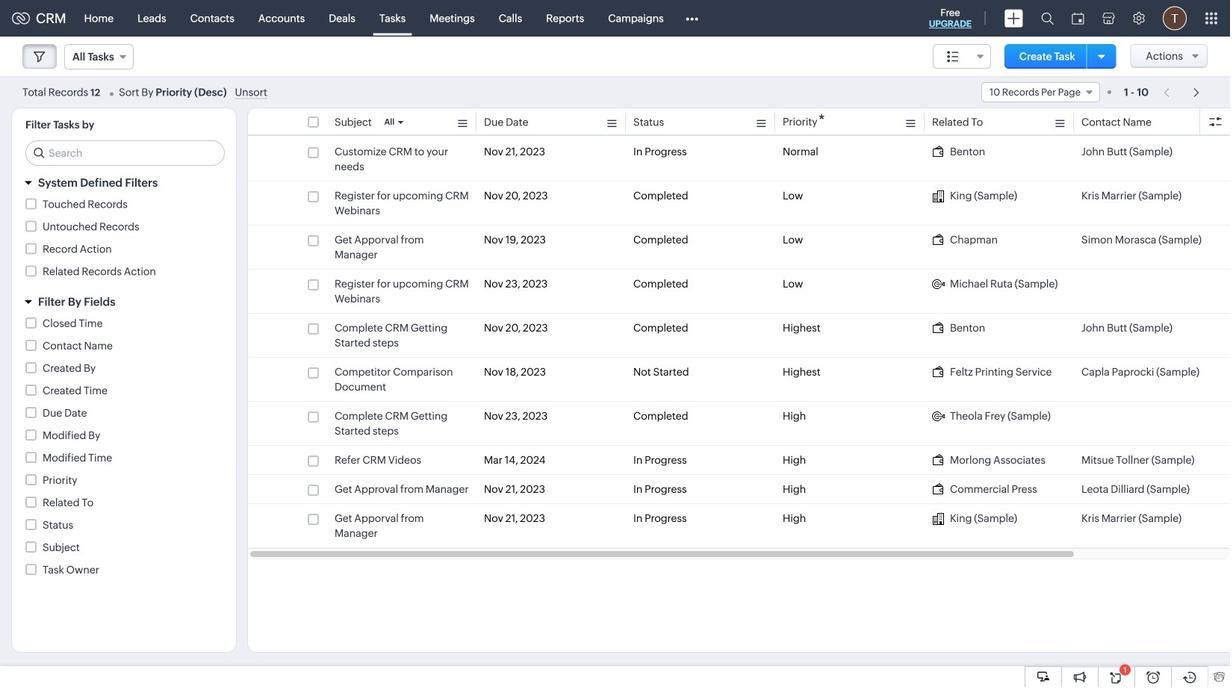 Task type: vqa. For each thing, say whether or not it's contained in the screenshot.
size "image" on the right top of page
yes



Task type: locate. For each thing, give the bounding box(es) containing it.
profile element
[[1155, 0, 1196, 36]]

logo image
[[12, 12, 30, 24]]

none field size
[[933, 44, 992, 69]]

Search text field
[[26, 141, 224, 165]]

Other Modules field
[[676, 6, 708, 30]]

create menu element
[[996, 0, 1033, 36]]

create menu image
[[1005, 9, 1024, 27]]

None field
[[64, 44, 134, 69], [933, 44, 992, 69], [982, 82, 1101, 102], [64, 44, 134, 69], [982, 82, 1101, 102]]

row group
[[248, 137, 1231, 548]]

profile image
[[1164, 6, 1187, 30]]

calendar image
[[1072, 12, 1085, 24]]



Task type: describe. For each thing, give the bounding box(es) containing it.
search image
[[1042, 12, 1054, 25]]

size image
[[948, 50, 959, 64]]

search element
[[1033, 0, 1063, 37]]



